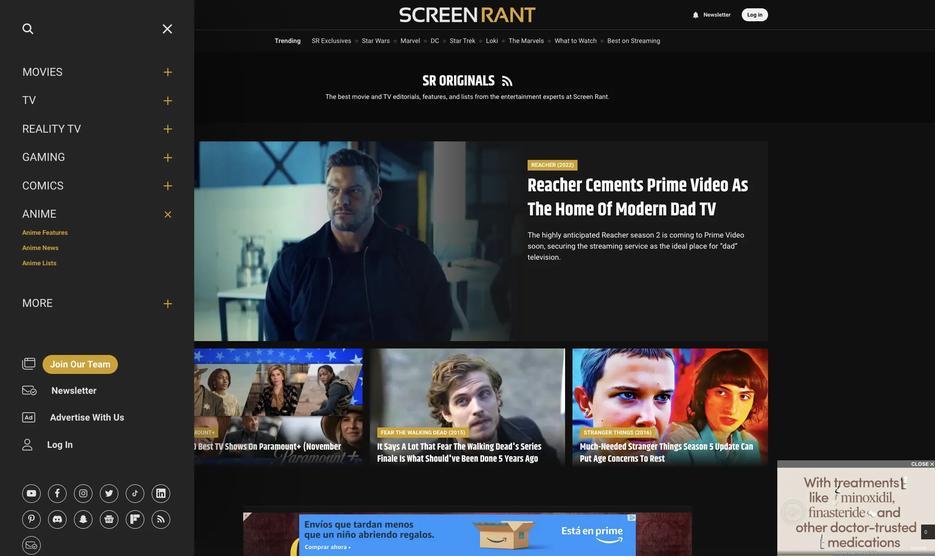 Task type: locate. For each thing, give the bounding box(es) containing it.
1 vertical spatial walking
[[468, 441, 494, 455]]

watch
[[579, 37, 597, 44]]

what inside fear the walking dead (2015) it says a lot that fear the walking dead's series finale is what should've been done 5 years ago
[[407, 453, 424, 467]]

jack reacher standing tall while captured in reacher season 2 image
[[167, 142, 528, 342]]

2 and from the left
[[449, 93, 460, 100]]

video left as at the top right of page
[[691, 172, 729, 200]]

0 vertical spatial log
[[748, 12, 757, 18]]

originals
[[439, 70, 495, 93]]

1 vertical spatial best
[[198, 441, 213, 455]]

stranger up much-
[[584, 430, 613, 436]]

1 horizontal spatial stranger
[[629, 441, 658, 455]]

(november
[[303, 441, 341, 455]]

the down anticipated
[[578, 242, 588, 251]]

the up soon,
[[528, 231, 540, 240]]

tv left shows
[[215, 441, 223, 455]]

1 vertical spatial newsletter link
[[44, 382, 104, 401]]

0 vertical spatial video
[[691, 172, 729, 200]]

0 vertical spatial sr
[[312, 37, 320, 44]]

5 left update
[[710, 441, 714, 455]]

walking
[[408, 430, 432, 436], [468, 441, 494, 455]]

loki link
[[486, 37, 498, 44]]

tv inside reacher (2022) reacher cements prime video as the home of modern dad tv
[[700, 196, 717, 224]]

the inside paramount+ the 30 best tv shows on paramount+ (november 2023)
[[174, 441, 187, 455]]

anime inside anime lists link
[[22, 260, 41, 267]]

sr
[[312, 37, 320, 44], [423, 70, 437, 93]]

tv
[[384, 93, 392, 100], [22, 94, 36, 107], [67, 122, 81, 135], [700, 196, 717, 224], [215, 441, 223, 455]]

0 horizontal spatial fear
[[381, 430, 395, 436]]

what left watch
[[555, 37, 570, 44]]

to left watch
[[572, 37, 577, 44]]

anime inside anime news link
[[22, 244, 41, 252]]

1 horizontal spatial things
[[660, 441, 682, 455]]

0 vertical spatial walking
[[408, 430, 432, 436]]

0 vertical spatial best
[[608, 37, 621, 44]]

0 vertical spatial in
[[758, 12, 763, 18]]

0 vertical spatial reacher
[[532, 162, 556, 169]]

0 horizontal spatial sr
[[312, 37, 320, 44]]

what right is
[[407, 453, 424, 467]]

gaming
[[22, 151, 65, 164]]

on
[[622, 37, 630, 44]]

the up highly
[[528, 196, 552, 224]]

anime for anime
[[22, 208, 56, 221]]

0 vertical spatial things
[[614, 430, 634, 436]]

0 vertical spatial fear
[[381, 430, 395, 436]]

video up "dad"
[[726, 231, 745, 240]]

features
[[42, 229, 68, 236]]

5 right done
[[499, 453, 503, 467]]

advertisement region
[[299, 515, 636, 557]]

1 and from the left
[[371, 93, 382, 100]]

0 horizontal spatial newsletter
[[51, 385, 97, 396]]

0 horizontal spatial best
[[198, 441, 213, 455]]

log
[[748, 12, 757, 18], [47, 439, 63, 451]]

1 horizontal spatial paramount+
[[259, 441, 301, 455]]

5 inside fear the walking dead (2015) it says a lot that fear the walking dead's series finale is what should've been done 5 years ago
[[499, 453, 503, 467]]

best inside paramount+ the 30 best tv shows on paramount+ (november 2023)
[[198, 441, 213, 455]]

sr for originals
[[423, 70, 437, 93]]

close ✕ button
[[778, 461, 936, 468]]

5 inside stranger things (2016) much-needed stranger things season 5 update can put age concerns to rest
[[710, 441, 714, 455]]

tv left editorials, on the top
[[384, 93, 392, 100]]

1 vertical spatial fear
[[437, 441, 452, 455]]

it
[[377, 441, 383, 455]]

1 vertical spatial stranger
[[629, 441, 658, 455]]

reacher down reacher (2022) link
[[528, 172, 582, 200]]

tv right the dad
[[700, 196, 717, 224]]

to
[[641, 453, 649, 467]]

paramount+ right on
[[259, 441, 301, 455]]

1 horizontal spatial in
[[758, 12, 763, 18]]

as
[[732, 172, 749, 200]]

is
[[400, 453, 406, 467]]

1 horizontal spatial newsletter
[[704, 12, 731, 18]]

1 vertical spatial what
[[407, 453, 424, 467]]

0 horizontal spatial what
[[407, 453, 424, 467]]

1 horizontal spatial what
[[555, 37, 570, 44]]

✕
[[931, 462, 935, 467]]

experts
[[543, 93, 565, 100]]

0 horizontal spatial to
[[572, 37, 577, 44]]

says
[[384, 441, 400, 455]]

paramount+
[[178, 430, 215, 436], [259, 441, 301, 455]]

and
[[371, 93, 382, 100], [449, 93, 460, 100]]

our
[[70, 359, 85, 370]]

and left lists
[[449, 93, 460, 100]]

can
[[742, 441, 754, 455]]

0 horizontal spatial prime
[[647, 172, 687, 200]]

concerns
[[608, 453, 639, 467]]

stranger down (2016)
[[629, 441, 658, 455]]

2 star from the left
[[450, 37, 462, 44]]

the right from
[[491, 93, 500, 100]]

anime news link
[[22, 244, 172, 253]]

prime inside reacher (2022) reacher cements prime video as the home of modern dad tv
[[647, 172, 687, 200]]

1 horizontal spatial fear
[[437, 441, 452, 455]]

0 vertical spatial log in
[[748, 12, 763, 18]]

fear down dead
[[437, 441, 452, 455]]

3 anime from the top
[[22, 244, 41, 252]]

a
[[402, 441, 406, 455]]

reality tv
[[22, 122, 81, 135]]

video
[[691, 172, 729, 200], [726, 231, 745, 240]]

anime for anime features
[[22, 229, 41, 236]]

fear up 'says'
[[381, 430, 395, 436]]

star for star trek
[[450, 37, 462, 44]]

walking left dead's
[[468, 441, 494, 455]]

walking up lot
[[408, 430, 432, 436]]

1 star from the left
[[362, 37, 374, 44]]

5
[[710, 441, 714, 455], [499, 453, 503, 467]]

prime inside the highly anticipated reacher season 2 is coming to prime video soon, securing the streaming service as the ideal place for "dad" television.
[[705, 231, 724, 240]]

0 horizontal spatial the
[[491, 93, 500, 100]]

put
[[580, 453, 592, 467]]

the right as
[[660, 242, 670, 251]]

2 vertical spatial reacher
[[602, 231, 629, 240]]

2023)
[[174, 453, 194, 467]]

video inside the highly anticipated reacher season 2 is coming to prime video soon, securing the streaming service as the ideal place for "dad" television.
[[726, 231, 745, 240]]

advertise with us link
[[43, 409, 132, 428]]

0 horizontal spatial 5
[[499, 453, 503, 467]]

sr left "exclusives"
[[312, 37, 320, 44]]

anime up anime lists
[[22, 244, 41, 252]]

the up a
[[396, 430, 406, 436]]

1 vertical spatial log in
[[47, 439, 73, 451]]

reacher
[[532, 162, 556, 169], [528, 172, 582, 200], [602, 231, 629, 240]]

things
[[614, 430, 634, 436], [660, 441, 682, 455]]

to up place
[[696, 231, 703, 240]]

the left 30
[[174, 441, 187, 455]]

stranger things (2016) much-needed stranger things season 5 update can put age concerns to rest
[[580, 430, 754, 467]]

1 vertical spatial to
[[696, 231, 703, 240]]

star left trek
[[450, 37, 462, 44]]

skip
[[898, 527, 914, 536]]

1 horizontal spatial to
[[696, 231, 703, 240]]

home
[[556, 196, 595, 224]]

anime down anime news
[[22, 260, 41, 267]]

anime link
[[22, 208, 156, 222]]

best right 30
[[198, 441, 213, 455]]

1 vertical spatial reacher
[[528, 172, 582, 200]]

screenrant logo image
[[400, 7, 536, 22]]

anime inside anime link
[[22, 208, 56, 221]]

1 vertical spatial sr
[[423, 70, 437, 93]]

1 horizontal spatial prime
[[705, 231, 724, 240]]

sr inside sr originals the best movie and tv editorials, features, and lists from the entertainment experts at screen rant.
[[423, 70, 437, 93]]

anime for anime lists
[[22, 260, 41, 267]]

0 horizontal spatial and
[[371, 93, 382, 100]]

0 horizontal spatial in
[[65, 439, 73, 451]]

0 horizontal spatial log
[[47, 439, 63, 451]]

features,
[[423, 93, 448, 100]]

0 horizontal spatial walking
[[408, 430, 432, 436]]

2 anime from the top
[[22, 229, 41, 236]]

1 vertical spatial newsletter
[[51, 385, 97, 396]]

0 vertical spatial prime
[[647, 172, 687, 200]]

sr up features,
[[423, 70, 437, 93]]

entertainment
[[501, 93, 542, 100]]

1 horizontal spatial and
[[449, 93, 460, 100]]

paramount+ up 30
[[178, 430, 215, 436]]

0 vertical spatial to
[[572, 37, 577, 44]]

4 anime from the top
[[22, 260, 41, 267]]

anime inside anime features link
[[22, 229, 41, 236]]

in
[[758, 12, 763, 18], [65, 439, 73, 451]]

to
[[572, 37, 577, 44], [696, 231, 703, 240]]

dad
[[671, 196, 697, 224]]

0 horizontal spatial newsletter link
[[44, 382, 104, 401]]

movies
[[22, 65, 62, 78]]

0 vertical spatial newsletter
[[704, 12, 731, 18]]

1 horizontal spatial walking
[[468, 441, 494, 455]]

the left best
[[326, 93, 337, 100]]

1 anime from the top
[[22, 208, 56, 221]]

reacher left (2022)
[[532, 162, 556, 169]]

1 horizontal spatial sr
[[423, 70, 437, 93]]

1 vertical spatial things
[[660, 441, 682, 455]]

anime up anime news
[[22, 229, 41, 236]]

movie
[[352, 93, 370, 100]]

things left season
[[660, 441, 682, 455]]

0 vertical spatial newsletter link
[[692, 12, 731, 18]]

tv down movies
[[22, 94, 36, 107]]

streaming
[[631, 37, 661, 44]]

fear
[[381, 430, 395, 436], [437, 441, 452, 455]]

anime
[[22, 208, 56, 221], [22, 229, 41, 236], [22, 244, 41, 252], [22, 260, 41, 267]]

1 vertical spatial video
[[726, 231, 745, 240]]

anime news
[[22, 244, 59, 252]]

things up needed
[[614, 430, 634, 436]]

more
[[22, 297, 53, 310]]

1 vertical spatial prime
[[705, 231, 724, 240]]

close ✕
[[912, 462, 935, 467]]

anime for anime news
[[22, 244, 41, 252]]

the marvels
[[509, 37, 544, 44]]

reacher up streaming
[[602, 231, 629, 240]]

0 horizontal spatial stranger
[[584, 430, 613, 436]]

star
[[362, 37, 374, 44], [450, 37, 462, 44]]

0 vertical spatial stranger
[[584, 430, 613, 436]]

best
[[608, 37, 621, 44], [198, 441, 213, 455]]

1 vertical spatial in
[[65, 439, 73, 451]]

the inside reacher (2022) reacher cements prime video as the home of modern dad tv
[[528, 196, 552, 224]]

0 horizontal spatial star
[[362, 37, 374, 44]]

wars
[[375, 37, 390, 44]]

"dad"
[[720, 242, 738, 251]]

screen
[[574, 93, 593, 100]]

star left wars
[[362, 37, 374, 44]]

sr exclusives link
[[312, 37, 352, 44]]

loki
[[486, 37, 498, 44]]

much-
[[580, 441, 601, 455]]

from
[[475, 93, 489, 100]]

1 horizontal spatial 5
[[710, 441, 714, 455]]

highly
[[542, 231, 562, 240]]

gaming link
[[22, 151, 156, 165]]

anime lists link
[[22, 260, 172, 268]]

to inside the highly anticipated reacher season 2 is coming to prime video soon, securing the streaming service as the ideal place for "dad" television.
[[696, 231, 703, 240]]

and right the movie
[[371, 93, 382, 100]]

1 horizontal spatial star
[[450, 37, 462, 44]]

anticipated
[[563, 231, 600, 240]]

anime up "anime features" at the top left of the page
[[22, 208, 56, 221]]

0 vertical spatial paramount+
[[178, 430, 215, 436]]

(2015)
[[449, 430, 465, 436]]

best left 'on'
[[608, 37, 621, 44]]

sr exclusives
[[312, 37, 352, 44]]

0 horizontal spatial paramount+
[[178, 430, 215, 436]]



Task type: vqa. For each thing, say whether or not it's contained in the screenshot.
Published
no



Task type: describe. For each thing, give the bounding box(es) containing it.
lists
[[42, 260, 57, 267]]

paramount+ shows - lawmen bass reeves, good fight, special ops lioness, frasier, tulsa king, 1883 image
[[167, 349, 363, 474]]

sr for exclusives
[[312, 37, 320, 44]]

rest
[[650, 453, 665, 467]]

marvel
[[401, 37, 420, 44]]

troy looking at charlie in fear the walking dead season 8 episode 8 image
[[370, 349, 566, 474]]

advertisement:
[[836, 550, 867, 555]]

join our team
[[50, 359, 111, 370]]

stranger things (2016) link
[[580, 428, 656, 438]]

the left marvels
[[509, 37, 520, 44]]

dc
[[431, 37, 439, 44]]

update
[[716, 441, 740, 455]]

anime features
[[22, 229, 68, 236]]

paramount+ the 30 best tv shows on paramount+ (november 2023)
[[174, 430, 341, 467]]

finale
[[377, 453, 398, 467]]

reacher inside the highly anticipated reacher season 2 is coming to prime video soon, securing the streaming service as the ideal place for "dad" television.
[[602, 231, 629, 240]]

streaming
[[590, 242, 623, 251]]

reacher (2022) reacher cements prime video as the home of modern dad tv
[[528, 162, 749, 224]]

video player region
[[778, 468, 936, 557]]

the down (2015)
[[454, 441, 466, 455]]

1 horizontal spatial log in
[[748, 12, 763, 18]]

it says a lot that fear the walking dead's series finale is what should've been done 5 years ago link
[[377, 441, 558, 467]]

trek
[[463, 37, 476, 44]]

tv inside sr originals the best movie and tv editorials, features, and lists from the entertainment experts at screen rant.
[[384, 93, 392, 100]]

years
[[505, 453, 524, 467]]

series
[[521, 441, 542, 455]]

0 horizontal spatial log in
[[47, 439, 73, 451]]

marvel link
[[401, 37, 420, 44]]

should've
[[426, 453, 460, 467]]

2
[[656, 231, 661, 240]]

video inside reacher (2022) reacher cements prime video as the home of modern dad tv
[[691, 172, 729, 200]]

season
[[684, 441, 708, 455]]

reality
[[22, 122, 65, 135]]

what to watch
[[555, 37, 597, 44]]

at
[[566, 93, 572, 100]]

movies link
[[22, 65, 156, 79]]

ago
[[526, 453, 539, 467]]

season
[[631, 231, 655, 240]]

2 horizontal spatial the
[[660, 242, 670, 251]]

advertise
[[50, 412, 90, 423]]

news
[[42, 244, 59, 252]]

television.
[[528, 253, 561, 262]]

reacher cements prime video as the home of modern dad tv link
[[528, 172, 749, 224]]

the inside the highly anticipated reacher season 2 is coming to prime video soon, securing the streaming service as the ideal place for "dad" television.
[[528, 231, 540, 240]]

newsletter inside newsletter link
[[51, 385, 97, 396]]

for
[[709, 242, 719, 251]]

anime features link
[[22, 229, 172, 237]]

(2016)
[[635, 430, 652, 436]]

30
[[188, 441, 197, 455]]

is
[[662, 231, 668, 240]]

much-needed stranger things season 5 update can put age concerns to rest link
[[580, 441, 761, 467]]

star for star wars
[[362, 37, 374, 44]]

1 horizontal spatial newsletter link
[[692, 12, 731, 18]]

eleven and mike from stranger things image
[[573, 349, 769, 474]]

anime lists
[[22, 260, 57, 267]]

fear the walking dead (2015) it says a lot that fear the walking dead's series finale is what should've been done 5 years ago
[[377, 430, 542, 467]]

tv right reality
[[67, 122, 81, 135]]

join our team link
[[43, 355, 118, 374]]

of
[[598, 196, 613, 224]]

1 horizontal spatial the
[[578, 242, 588, 251]]

fear the walking dead (2015) link
[[377, 428, 469, 438]]

close
[[912, 462, 929, 467]]

1 horizontal spatial log
[[748, 12, 757, 18]]

tv inside paramount+ the 30 best tv shows on paramount+ (november 2023)
[[215, 441, 223, 455]]

reality tv link
[[22, 122, 156, 136]]

editorials,
[[393, 93, 421, 100]]

dead
[[433, 430, 447, 436]]

soon,
[[528, 242, 546, 251]]

(2022)
[[558, 162, 574, 169]]

join
[[50, 359, 68, 370]]

shows
[[225, 441, 247, 455]]

securing
[[548, 242, 576, 251]]

what to watch link
[[555, 37, 597, 44]]

1 vertical spatial log
[[47, 439, 63, 451]]

marvels
[[522, 37, 544, 44]]

ad
[[916, 527, 926, 536]]

rant.
[[595, 93, 610, 100]]

dead's
[[496, 441, 519, 455]]

comics link
[[22, 179, 156, 193]]

star wars link
[[362, 37, 390, 44]]

ideal
[[672, 242, 688, 251]]

star wars
[[362, 37, 390, 44]]

been
[[462, 453, 479, 467]]

coming
[[670, 231, 695, 240]]

cements
[[586, 172, 644, 200]]

age
[[594, 453, 607, 467]]

0 horizontal spatial things
[[614, 430, 634, 436]]

1 vertical spatial paramount+
[[259, 441, 301, 455]]

service
[[625, 242, 648, 251]]

lot
[[408, 441, 419, 455]]

the inside sr originals the best movie and tv editorials, features, and lists from the entertainment experts at screen rant.
[[326, 93, 337, 100]]

best on streaming link
[[608, 37, 661, 44]]

skip ad
[[898, 527, 926, 536]]

tv link
[[22, 94, 156, 108]]

0 vertical spatial what
[[555, 37, 570, 44]]

paramount+ link
[[174, 428, 219, 438]]

1 horizontal spatial best
[[608, 37, 621, 44]]

the inside sr originals the best movie and tv editorials, features, and lists from the entertainment experts at screen rant.
[[491, 93, 500, 100]]

sr originals the best movie and tv editorials, features, and lists from the entertainment experts at screen rant.
[[326, 70, 610, 100]]

us
[[114, 412, 124, 423]]

exclusives
[[321, 37, 352, 44]]

on
[[249, 441, 257, 455]]

the 30 best tv shows on paramount+ (november 2023) link
[[174, 441, 355, 467]]

star trek
[[450, 37, 476, 44]]

dc link
[[431, 37, 439, 44]]



